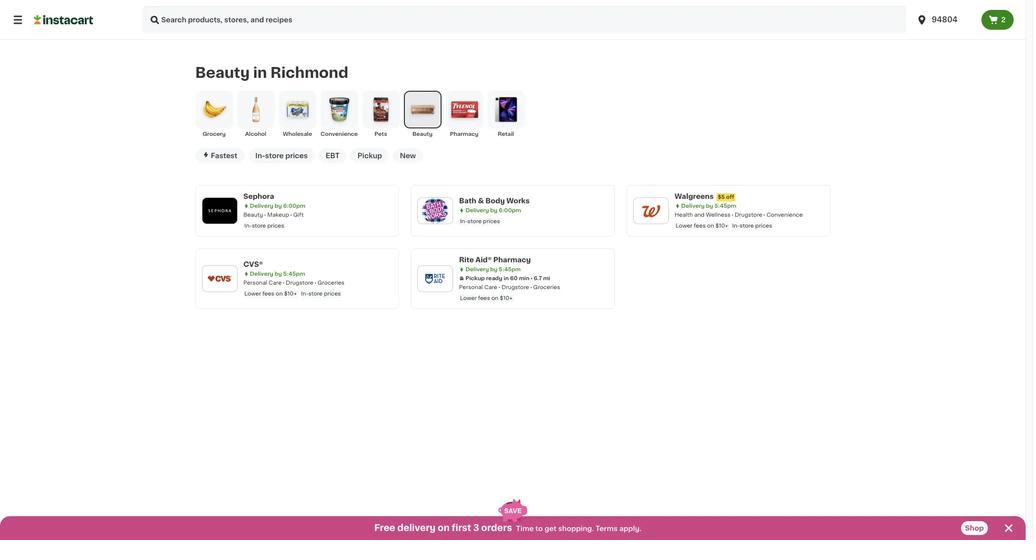 Task type: locate. For each thing, give the bounding box(es) containing it.
2 horizontal spatial delivery by 5:45pm
[[682, 204, 737, 209]]

in left 60
[[504, 276, 509, 281]]

personal care drugstore groceries down cvs®
[[244, 280, 345, 286]]

personal down cvs®
[[244, 280, 267, 286]]

1 horizontal spatial delivery by 6:00pm
[[466, 208, 521, 213]]

pickup
[[358, 152, 382, 159], [466, 276, 485, 281]]

94804
[[933, 16, 958, 23]]

lower down cvs®
[[245, 291, 261, 297]]

terms
[[596, 526, 618, 533]]

beauty down sephora
[[244, 212, 263, 218]]

delivery
[[250, 204, 273, 209], [682, 204, 705, 209], [466, 208, 489, 213], [466, 267, 489, 273], [250, 272, 273, 277]]

convenience
[[321, 132, 358, 137], [767, 212, 803, 218]]

fees for care
[[263, 291, 275, 297]]

0 horizontal spatial 6:00pm
[[283, 204, 306, 209]]

1 horizontal spatial 6:00pm
[[499, 208, 521, 213]]

delivery down cvs®
[[250, 272, 273, 277]]

fees
[[694, 223, 706, 229], [263, 291, 275, 297], [478, 296, 490, 301]]

new
[[400, 152, 416, 159]]

convenience inside convenience button
[[321, 132, 358, 137]]

and
[[695, 212, 705, 218]]

beauty inside button
[[413, 132, 433, 137]]

by for rite aid® pharmacy
[[491, 267, 498, 273]]

fastest
[[211, 152, 238, 159]]

6:00pm up gift on the top left of the page
[[283, 204, 306, 209]]

fastest button
[[195, 148, 245, 163]]

delivery for sephora
[[250, 204, 273, 209]]

1 horizontal spatial pickup
[[466, 276, 485, 281]]

0 vertical spatial beauty
[[195, 66, 250, 80]]

0 horizontal spatial delivery by 5:45pm
[[250, 272, 305, 277]]

cvs®
[[244, 261, 263, 268]]

1 horizontal spatial in
[[504, 276, 509, 281]]

beauty makeup gift
[[244, 212, 304, 218]]

2 vertical spatial beauty
[[244, 212, 263, 218]]

by for sephora
[[275, 204, 282, 209]]

personal care drugstore groceries
[[244, 280, 345, 286], [459, 285, 561, 290]]

prices
[[286, 152, 308, 159], [483, 219, 500, 224], [267, 223, 285, 229], [756, 223, 773, 229], [324, 291, 341, 297]]

bath
[[459, 198, 477, 204]]

1 horizontal spatial lower fees on $10+ in-store prices
[[676, 223, 773, 229]]

lower fees on $10+ in-store prices down cvs®
[[245, 291, 341, 297]]

1 horizontal spatial personal
[[459, 285, 483, 290]]

personal
[[244, 280, 267, 286], [459, 285, 483, 290]]

1 horizontal spatial $10+
[[500, 296, 513, 301]]

fees down and
[[694, 223, 706, 229]]

lower fees on $10+ in-store prices for wellness
[[676, 223, 773, 229]]

0 horizontal spatial in
[[253, 66, 267, 80]]

in-store prices down &
[[460, 219, 500, 224]]

delivery down &
[[466, 208, 489, 213]]

delivery by 6:00pm
[[250, 204, 306, 209], [466, 208, 521, 213]]

lower down health
[[676, 223, 693, 229]]

1 horizontal spatial lower
[[460, 296, 477, 301]]

1 vertical spatial pharmacy
[[494, 257, 531, 264]]

0 vertical spatial pharmacy
[[450, 132, 479, 137]]

1 vertical spatial pickup
[[466, 276, 485, 281]]

1 horizontal spatial groceries
[[534, 285, 561, 290]]

beauty
[[195, 66, 250, 80], [413, 132, 433, 137], [244, 212, 263, 218]]

pickup for pickup ready in 60 min
[[466, 276, 485, 281]]

0 horizontal spatial 5:45pm
[[283, 272, 305, 277]]

on
[[708, 223, 715, 229], [276, 291, 283, 297], [492, 296, 499, 301], [438, 524, 450, 533]]

1 vertical spatial beauty
[[413, 132, 433, 137]]

1 horizontal spatial 5:45pm
[[499, 267, 521, 273]]

fees down cvs®
[[263, 291, 275, 297]]

0 horizontal spatial fees
[[263, 291, 275, 297]]

pharmacy left "retail"
[[450, 132, 479, 137]]

60
[[510, 276, 518, 281]]

0 horizontal spatial pickup
[[358, 152, 382, 159]]

grocery button
[[195, 91, 233, 138]]

0 horizontal spatial pharmacy
[[450, 132, 479, 137]]

delivery by 5:45pm up ready
[[466, 267, 521, 273]]

delivery for bath & body works
[[466, 208, 489, 213]]

beauty up the grocery button
[[195, 66, 250, 80]]

retail button
[[487, 91, 525, 138]]

lower down pickup ready in 60 min
[[460, 296, 477, 301]]

store inside button
[[265, 152, 284, 159]]

0 horizontal spatial personal
[[244, 280, 267, 286]]

health
[[675, 212, 693, 218]]

delivery down aid®
[[466, 267, 489, 273]]

2 horizontal spatial lower
[[676, 223, 693, 229]]

by
[[275, 204, 282, 209], [706, 204, 714, 209], [491, 208, 498, 213], [491, 267, 498, 273], [275, 272, 282, 277]]

0 vertical spatial convenience
[[321, 132, 358, 137]]

lower fees on $10+ in-store prices down wellness
[[676, 223, 773, 229]]

6:00pm down works
[[499, 208, 521, 213]]

1 vertical spatial lower fees on $10+ in-store prices
[[245, 291, 341, 297]]

2 horizontal spatial $10+
[[716, 223, 729, 229]]

0 vertical spatial lower fees on $10+ in-store prices
[[676, 223, 773, 229]]

0 horizontal spatial $10+
[[284, 291, 297, 297]]

store
[[265, 152, 284, 159], [468, 219, 482, 224], [252, 223, 266, 229], [740, 223, 754, 229], [309, 291, 323, 297]]

care
[[269, 280, 282, 286], [485, 285, 498, 290]]

prices inside button
[[286, 152, 308, 159]]

in-store prices down the wholesale
[[255, 152, 308, 159]]

delivery by 5:45pm
[[682, 204, 737, 209], [466, 267, 521, 273], [250, 272, 305, 277]]

bath & body works
[[459, 198, 530, 204]]

6:00pm for bath & body works
[[499, 208, 521, 213]]

rite aid® pharmacy
[[459, 257, 531, 264]]

mi
[[544, 276, 551, 281]]

6.7
[[534, 276, 542, 281]]

0 vertical spatial pickup
[[358, 152, 382, 159]]

pets
[[375, 132, 387, 137]]

5:45pm
[[715, 204, 737, 209], [499, 267, 521, 273], [283, 272, 305, 277]]

in-
[[255, 152, 265, 159], [460, 219, 468, 224], [245, 223, 252, 229], [733, 223, 740, 229], [301, 291, 309, 297]]

pickup left ready
[[466, 276, 485, 281]]

ebt
[[326, 152, 340, 159]]

lower fees on $10+ in-store prices
[[676, 223, 773, 229], [245, 291, 341, 297]]

0 vertical spatial in
[[253, 66, 267, 80]]

pickup for pickup
[[358, 152, 382, 159]]

body
[[486, 198, 505, 204]]

beauty up new button
[[413, 132, 433, 137]]

1 vertical spatial convenience
[[767, 212, 803, 218]]

2
[[1002, 16, 1006, 23]]

0 horizontal spatial delivery by 6:00pm
[[250, 204, 306, 209]]

$5
[[718, 195, 725, 200]]

grocery
[[203, 132, 226, 137]]

$10+
[[716, 223, 729, 229], [284, 291, 297, 297], [500, 296, 513, 301]]

$10+ for drugstore
[[284, 291, 297, 297]]

beauty button
[[404, 91, 442, 138]]

pharmacy up 60
[[494, 257, 531, 264]]

2 button
[[982, 10, 1014, 30]]

drugstore
[[735, 212, 763, 218], [286, 280, 314, 286], [502, 285, 529, 290]]

0 horizontal spatial convenience
[[321, 132, 358, 137]]

convenience button
[[321, 91, 358, 138]]

0 horizontal spatial lower fees on $10+ in-store prices
[[245, 291, 341, 297]]

1 horizontal spatial delivery by 5:45pm
[[466, 267, 521, 273]]

ready
[[486, 276, 503, 281]]

pharmacy
[[450, 132, 479, 137], [494, 257, 531, 264]]

instacart logo image
[[34, 14, 93, 26]]

lower fees on $10+ in-store prices for drugstore
[[245, 291, 341, 297]]

in up the alcohol button
[[253, 66, 267, 80]]

beauty for beauty makeup gift
[[244, 212, 263, 218]]

in
[[253, 66, 267, 80], [504, 276, 509, 281]]

free
[[375, 524, 396, 533]]

94804 button
[[917, 6, 976, 34]]

delivery by 5:45pm down cvs®
[[250, 272, 305, 277]]

delivery by 5:45pm down the walgreens $5 off
[[682, 204, 737, 209]]

beauty for beauty in richmond
[[195, 66, 250, 80]]

None search field
[[143, 6, 907, 34]]

delivery down sephora
[[250, 204, 273, 209]]

6:00pm
[[283, 204, 306, 209], [499, 208, 521, 213]]

in-store prices
[[255, 152, 308, 159], [460, 219, 500, 224], [245, 223, 285, 229]]

aid®
[[476, 257, 492, 264]]

groceries
[[318, 280, 345, 286], [534, 285, 561, 290]]

lower
[[676, 223, 693, 229], [245, 291, 261, 297], [460, 296, 477, 301]]

personal up lower fees on $10+
[[459, 285, 483, 290]]

0 horizontal spatial lower
[[245, 291, 261, 297]]

fees down ready
[[478, 296, 490, 301]]

personal care drugstore groceries down 60
[[459, 285, 561, 290]]

delivery by 6:00pm up 'makeup'
[[250, 204, 306, 209]]

pickup down pets
[[358, 152, 382, 159]]

2 horizontal spatial fees
[[694, 223, 706, 229]]

pickup inside button
[[358, 152, 382, 159]]

cvs® logo image
[[207, 266, 233, 292]]

min
[[519, 276, 530, 281]]

delivery by 6:00pm down bath & body works
[[466, 208, 521, 213]]

3
[[474, 524, 479, 533]]



Task type: vqa. For each thing, say whether or not it's contained in the screenshot.
Delivery corresponding to CVS®
yes



Task type: describe. For each thing, give the bounding box(es) containing it.
wholesale
[[283, 132, 312, 137]]

0 horizontal spatial drugstore
[[286, 280, 314, 286]]

0 horizontal spatial care
[[269, 280, 282, 286]]

shop button
[[962, 522, 989, 536]]

to
[[536, 526, 543, 533]]

alcohol button
[[237, 91, 275, 138]]

&
[[478, 198, 484, 204]]

1 horizontal spatial pharmacy
[[494, 257, 531, 264]]

pets button
[[362, 91, 400, 138]]

beauty in richmond
[[195, 66, 349, 80]]

lower for personal
[[245, 291, 261, 297]]

2 horizontal spatial 5:45pm
[[715, 204, 737, 209]]

delivery for cvs®
[[250, 272, 273, 277]]

in-store prices down the 'beauty makeup gift'
[[245, 223, 285, 229]]

pickup button
[[351, 148, 389, 163]]

delivery
[[398, 524, 436, 533]]

get
[[545, 526, 557, 533]]

in-store prices inside button
[[255, 152, 308, 159]]

beauty in richmond main content
[[0, 40, 1026, 541]]

close image
[[1004, 523, 1015, 535]]

gift
[[293, 212, 304, 218]]

2 horizontal spatial drugstore
[[735, 212, 763, 218]]

delivery by 6:00pm for sephora
[[250, 204, 306, 209]]

rite
[[459, 257, 474, 264]]

makeup
[[267, 212, 289, 218]]

1 horizontal spatial personal care drugstore groceries
[[459, 285, 561, 290]]

in-store prices button
[[249, 148, 315, 163]]

94804 button
[[911, 6, 982, 34]]

delivery for rite aid® pharmacy
[[466, 267, 489, 273]]

shop
[[966, 525, 985, 532]]

walgreens
[[675, 193, 714, 200]]

free delivery on first 3 orders time to get shopping. terms apply.
[[375, 524, 642, 533]]

alcohol
[[245, 132, 267, 137]]

1 horizontal spatial care
[[485, 285, 498, 290]]

lower fees on $10+
[[460, 296, 513, 301]]

5:45pm for cvs®
[[283, 272, 305, 277]]

off
[[727, 195, 735, 200]]

time
[[516, 526, 534, 533]]

lower for health
[[676, 223, 693, 229]]

walgreens logo image
[[638, 198, 664, 224]]

retail
[[498, 132, 514, 137]]

sephora logo image
[[207, 198, 233, 224]]

by for bath & body works
[[491, 208, 498, 213]]

orders
[[482, 524, 512, 533]]

works
[[507, 198, 530, 204]]

richmond
[[271, 66, 349, 80]]

rite aid® pharmacy logo image
[[423, 266, 448, 292]]

$10+ for wellness
[[716, 223, 729, 229]]

6.7 mi
[[534, 276, 551, 281]]

0 horizontal spatial personal care drugstore groceries
[[244, 280, 345, 286]]

delivery down walgreens
[[682, 204, 705, 209]]

delivery by 6:00pm for bath & body works
[[466, 208, 521, 213]]

save image
[[499, 500, 528, 523]]

ebt button
[[319, 148, 347, 163]]

delivery by 5:45pm for rite aid® pharmacy
[[466, 267, 521, 273]]

wellness
[[706, 212, 731, 218]]

delivery by 5:45pm for cvs®
[[250, 272, 305, 277]]

sephora
[[244, 193, 274, 200]]

health and wellness drugstore convenience
[[675, 212, 803, 218]]

by for cvs®
[[275, 272, 282, 277]]

wholesale button
[[279, 91, 317, 138]]

beauty for beauty
[[413, 132, 433, 137]]

Search field
[[143, 6, 907, 34]]

apply.
[[620, 526, 642, 533]]

1 horizontal spatial convenience
[[767, 212, 803, 218]]

pickup ready in 60 min
[[466, 276, 530, 281]]

6:00pm for sephora
[[283, 204, 306, 209]]

new button
[[393, 148, 423, 163]]

1 horizontal spatial fees
[[478, 296, 490, 301]]

first
[[452, 524, 471, 533]]

pharmacy button
[[446, 91, 483, 138]]

bath & body works logo image
[[423, 198, 448, 224]]

pharmacy inside pharmacy button
[[450, 132, 479, 137]]

5:45pm for rite aid® pharmacy
[[499, 267, 521, 273]]

1 horizontal spatial drugstore
[[502, 285, 529, 290]]

in- inside button
[[255, 152, 265, 159]]

0 horizontal spatial groceries
[[318, 280, 345, 286]]

walgreens $5 off
[[675, 193, 735, 200]]

fees for and
[[694, 223, 706, 229]]

shopping.
[[559, 526, 594, 533]]

1 vertical spatial in
[[504, 276, 509, 281]]



